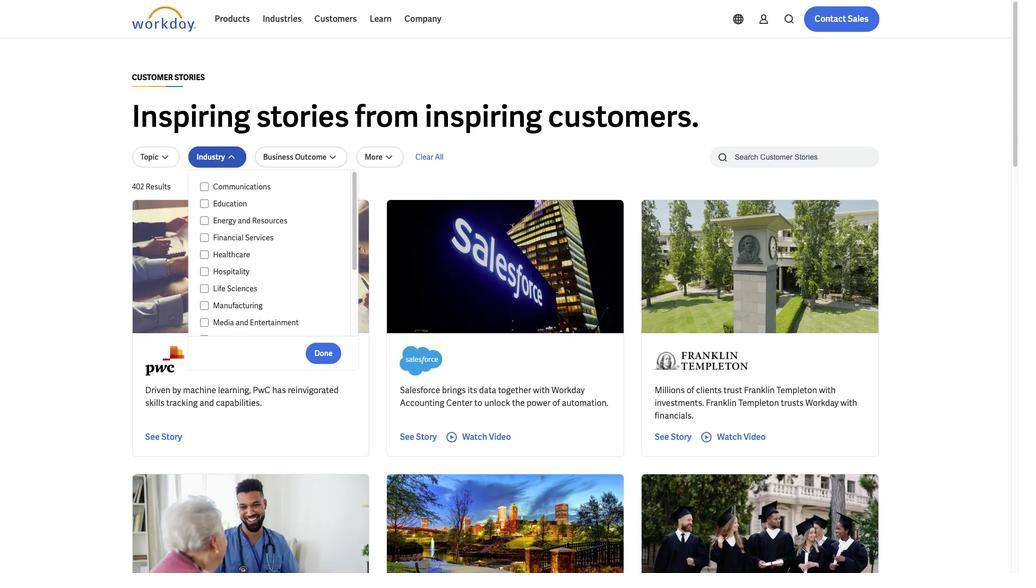 Task type: describe. For each thing, give the bounding box(es) containing it.
stories
[[175, 73, 205, 82]]

power
[[527, 398, 551, 409]]

402
[[132, 182, 144, 192]]

skills
[[145, 398, 165, 409]]

energy
[[213, 216, 236, 226]]

from
[[355, 97, 419, 136]]

2 horizontal spatial with
[[841, 398, 858, 409]]

entertainment
[[250, 318, 299, 328]]

trust
[[724, 385, 743, 396]]

customer
[[132, 73, 173, 82]]

manufacturing link
[[209, 300, 340, 312]]

capabilities.
[[216, 398, 262, 409]]

franklin templeton companies, llc image
[[655, 346, 749, 376]]

the
[[512, 398, 525, 409]]

salesforce.com image
[[400, 346, 443, 376]]

contact
[[815, 13, 847, 24]]

unlock
[[485, 398, 511, 409]]

of inside salesforce brings its data together with workday accounting center to unlock the power of automation.
[[553, 398, 560, 409]]

see story link for millions of clients trust franklin templeton with investments. franklin templeton trusts workday with financials.
[[655, 431, 692, 444]]

see story link for salesforce brings its data together with workday accounting center to unlock the power of automation.
[[400, 431, 437, 444]]

financial services link
[[209, 232, 340, 244]]

industries
[[263, 13, 302, 24]]

results
[[146, 182, 171, 192]]

inspiring
[[132, 97, 250, 136]]

media and entertainment link
[[209, 317, 340, 329]]

see for millions of clients trust franklin templeton with investments. franklin templeton trusts workday with financials.
[[655, 432, 670, 443]]

1 see story from the left
[[145, 432, 182, 443]]

video for templeton
[[744, 432, 766, 443]]

millions of clients trust franklin templeton with investments. franklin templeton trusts workday with financials.
[[655, 385, 858, 422]]

education link
[[209, 198, 340, 210]]

video for to
[[489, 432, 511, 443]]

all
[[435, 152, 444, 162]]

tracking
[[166, 398, 198, 409]]

topic button
[[132, 147, 180, 168]]

communications
[[213, 182, 271, 192]]

see story for millions of clients trust franklin templeton with investments. franklin templeton trusts workday with financials.
[[655, 432, 692, 443]]

clients
[[697, 385, 722, 396]]

accounting
[[400, 398, 445, 409]]

salesforce brings its data together with workday accounting center to unlock the power of automation.
[[400, 385, 609, 409]]

driven
[[145, 385, 171, 396]]

1 story from the left
[[161, 432, 182, 443]]

watch video link for center
[[446, 431, 511, 444]]

life
[[213, 284, 226, 294]]

energy and resources link
[[209, 215, 340, 227]]

trusts
[[782, 398, 804, 409]]

story for millions of clients trust franklin templeton with investments. franklin templeton trusts workday with financials.
[[671, 432, 692, 443]]

outcome
[[295, 152, 327, 162]]

and inside driven by machine learning, pwc has reinvigorated skills tracking and capabilities.
[[200, 398, 214, 409]]

sciences
[[227, 284, 258, 294]]

life sciences
[[213, 284, 258, 294]]

sales
[[848, 13, 869, 24]]

pricewaterhousecoopers global licensing services corporation (pwc) image
[[145, 346, 184, 376]]

learn button
[[364, 6, 398, 32]]

watch video for templeton
[[718, 432, 766, 443]]

has
[[272, 385, 286, 396]]

machine
[[183, 385, 216, 396]]

clear
[[416, 152, 434, 162]]

inspiring
[[425, 97, 543, 136]]

company
[[405, 13, 442, 24]]

more button
[[356, 147, 404, 168]]

contact sales link
[[805, 6, 880, 32]]

of inside millions of clients trust franklin templeton with investments. franklin templeton trusts workday with financials.
[[687, 385, 695, 396]]

by
[[172, 385, 181, 396]]

nonprofit
[[213, 335, 246, 345]]

learning,
[[218, 385, 251, 396]]

products
[[215, 13, 250, 24]]

1 see from the left
[[145, 432, 160, 443]]

products button
[[208, 6, 256, 32]]

business outcome button
[[255, 147, 348, 168]]

and for resources
[[238, 216, 251, 226]]

learn
[[370, 13, 392, 24]]

financial services
[[213, 233, 274, 243]]

company button
[[398, 6, 448, 32]]



Task type: locate. For each thing, give the bounding box(es) containing it.
story down accounting
[[416, 432, 437, 443]]

together
[[498, 385, 532, 396]]

watch down millions of clients trust franklin templeton with investments. franklin templeton trusts workday with financials.
[[718, 432, 742, 443]]

2 watch video from the left
[[718, 432, 766, 443]]

see story down skills
[[145, 432, 182, 443]]

1 vertical spatial templeton
[[739, 398, 780, 409]]

business outcome
[[263, 152, 327, 162]]

and
[[238, 216, 251, 226], [236, 318, 249, 328], [200, 398, 214, 409]]

story
[[161, 432, 182, 443], [416, 432, 437, 443], [671, 432, 692, 443]]

nonprofit link
[[209, 334, 340, 346]]

1 horizontal spatial watch video link
[[701, 431, 766, 444]]

video down the unlock
[[489, 432, 511, 443]]

data
[[479, 385, 497, 396]]

1 see story link from the left
[[145, 431, 182, 444]]

None checkbox
[[200, 199, 209, 209], [200, 233, 209, 243], [200, 267, 209, 277], [200, 284, 209, 294], [200, 301, 209, 311], [200, 318, 209, 328], [200, 335, 209, 345], [200, 199, 209, 209], [200, 233, 209, 243], [200, 267, 209, 277], [200, 284, 209, 294], [200, 301, 209, 311], [200, 318, 209, 328], [200, 335, 209, 345]]

media and entertainment
[[213, 318, 299, 328]]

0 horizontal spatial with
[[533, 385, 550, 396]]

energy and resources
[[213, 216, 288, 226]]

media
[[213, 318, 234, 328]]

1 watch video from the left
[[463, 432, 511, 443]]

workday
[[552, 385, 585, 396], [806, 398, 839, 409]]

workday right trusts at bottom
[[806, 398, 839, 409]]

go to the homepage image
[[132, 6, 196, 32]]

1 horizontal spatial see
[[400, 432, 415, 443]]

see down accounting
[[400, 432, 415, 443]]

see story link down accounting
[[400, 431, 437, 444]]

see story link down financials.
[[655, 431, 692, 444]]

and down machine
[[200, 398, 214, 409]]

3 see story from the left
[[655, 432, 692, 443]]

templeton down the trust
[[739, 398, 780, 409]]

and for entertainment
[[236, 318, 249, 328]]

customers.
[[548, 97, 700, 136]]

industry
[[197, 152, 225, 162]]

brings
[[442, 385, 466, 396]]

workday up automation.
[[552, 385, 585, 396]]

watch video for to
[[463, 432, 511, 443]]

1 horizontal spatial see story link
[[400, 431, 437, 444]]

driven by machine learning, pwc has reinvigorated skills tracking and capabilities.
[[145, 385, 339, 409]]

1 horizontal spatial video
[[744, 432, 766, 443]]

Search Customer Stories text field
[[729, 148, 859, 166]]

see for salesforce brings its data together with workday accounting center to unlock the power of automation.
[[400, 432, 415, 443]]

see story link
[[145, 431, 182, 444], [400, 431, 437, 444], [655, 431, 692, 444]]

2 see story link from the left
[[400, 431, 437, 444]]

1 vertical spatial and
[[236, 318, 249, 328]]

manufacturing
[[213, 301, 263, 311]]

and up financial services
[[238, 216, 251, 226]]

0 vertical spatial workday
[[552, 385, 585, 396]]

to
[[475, 398, 483, 409]]

2 video from the left
[[744, 432, 766, 443]]

and down manufacturing
[[236, 318, 249, 328]]

1 horizontal spatial watch video
[[718, 432, 766, 443]]

of right "power" at the right
[[553, 398, 560, 409]]

1 vertical spatial of
[[553, 398, 560, 409]]

0 vertical spatial of
[[687, 385, 695, 396]]

story down tracking
[[161, 432, 182, 443]]

1 horizontal spatial see story
[[400, 432, 437, 443]]

see story
[[145, 432, 182, 443], [400, 432, 437, 443], [655, 432, 692, 443]]

watch down to
[[463, 432, 488, 443]]

more
[[365, 152, 383, 162]]

watch for franklin
[[718, 432, 742, 443]]

its
[[468, 385, 478, 396]]

see
[[145, 432, 160, 443], [400, 432, 415, 443], [655, 432, 670, 443]]

topic
[[140, 152, 159, 162]]

see down financials.
[[655, 432, 670, 443]]

salesforce
[[400, 385, 440, 396]]

1 vertical spatial franklin
[[706, 398, 737, 409]]

watch video link
[[446, 431, 511, 444], [701, 431, 766, 444]]

2 horizontal spatial see story link
[[655, 431, 692, 444]]

stories
[[256, 97, 349, 136]]

templeton up trusts at bottom
[[777, 385, 818, 396]]

life sciences link
[[209, 283, 340, 295]]

see story link down skills
[[145, 431, 182, 444]]

clear all
[[416, 152, 444, 162]]

1 horizontal spatial of
[[687, 385, 695, 396]]

education
[[213, 199, 247, 209]]

3 story from the left
[[671, 432, 692, 443]]

watch video link down millions of clients trust franklin templeton with investments. franklin templeton trusts workday with financials.
[[701, 431, 766, 444]]

healthcare link
[[209, 249, 340, 261]]

investments.
[[655, 398, 705, 409]]

automation.
[[562, 398, 609, 409]]

center
[[447, 398, 473, 409]]

1 watch from the left
[[463, 432, 488, 443]]

resources
[[252, 216, 288, 226]]

1 horizontal spatial workday
[[806, 398, 839, 409]]

done button
[[306, 343, 341, 364]]

2 horizontal spatial story
[[671, 432, 692, 443]]

hospitality
[[213, 267, 250, 277]]

franklin right the trust
[[745, 385, 775, 396]]

reinvigorated
[[288, 385, 339, 396]]

industry button
[[188, 147, 246, 168]]

see story down financials.
[[655, 432, 692, 443]]

2 see story from the left
[[400, 432, 437, 443]]

0 horizontal spatial watch video link
[[446, 431, 511, 444]]

see down skills
[[145, 432, 160, 443]]

business
[[263, 152, 294, 162]]

2 see from the left
[[400, 432, 415, 443]]

of up the investments.
[[687, 385, 695, 396]]

video down millions of clients trust franklin templeton with investments. franklin templeton trusts workday with financials.
[[744, 432, 766, 443]]

0 horizontal spatial see story link
[[145, 431, 182, 444]]

0 horizontal spatial watch video
[[463, 432, 511, 443]]

2 story from the left
[[416, 432, 437, 443]]

communications link
[[209, 181, 340, 193]]

0 horizontal spatial watch
[[463, 432, 488, 443]]

1 vertical spatial workday
[[806, 398, 839, 409]]

video
[[489, 432, 511, 443], [744, 432, 766, 443]]

millions
[[655, 385, 685, 396]]

see story for salesforce brings its data together with workday accounting center to unlock the power of automation.
[[400, 432, 437, 443]]

402 results
[[132, 182, 171, 192]]

0 vertical spatial templeton
[[777, 385, 818, 396]]

customers button
[[308, 6, 364, 32]]

watch
[[463, 432, 488, 443], [718, 432, 742, 443]]

story for salesforce brings its data together with workday accounting center to unlock the power of automation.
[[416, 432, 437, 443]]

clear all button
[[413, 147, 447, 168]]

watch video link down to
[[446, 431, 511, 444]]

watch video down millions of clients trust franklin templeton with investments. franklin templeton trusts workday with financials.
[[718, 432, 766, 443]]

customers
[[315, 13, 357, 24]]

templeton
[[777, 385, 818, 396], [739, 398, 780, 409]]

1 video from the left
[[489, 432, 511, 443]]

watch video down to
[[463, 432, 511, 443]]

financial
[[213, 233, 244, 243]]

done
[[315, 349, 333, 358]]

3 see story link from the left
[[655, 431, 692, 444]]

0 horizontal spatial see
[[145, 432, 160, 443]]

2 vertical spatial and
[[200, 398, 214, 409]]

franklin down the trust
[[706, 398, 737, 409]]

0 horizontal spatial franklin
[[706, 398, 737, 409]]

financials.
[[655, 411, 694, 422]]

services
[[245, 233, 274, 243]]

1 horizontal spatial franklin
[[745, 385, 775, 396]]

of
[[687, 385, 695, 396], [553, 398, 560, 409]]

inspiring stories from inspiring customers.
[[132, 97, 700, 136]]

workday inside salesforce brings its data together with workday accounting center to unlock the power of automation.
[[552, 385, 585, 396]]

2 horizontal spatial see
[[655, 432, 670, 443]]

1 horizontal spatial watch
[[718, 432, 742, 443]]

0 horizontal spatial see story
[[145, 432, 182, 443]]

workday inside millions of clients trust franklin templeton with investments. franklin templeton trusts workday with financials.
[[806, 398, 839, 409]]

2 horizontal spatial see story
[[655, 432, 692, 443]]

watch for center
[[463, 432, 488, 443]]

see story down accounting
[[400, 432, 437, 443]]

0 vertical spatial franklin
[[745, 385, 775, 396]]

2 watch video link from the left
[[701, 431, 766, 444]]

0 horizontal spatial workday
[[552, 385, 585, 396]]

None checkbox
[[200, 182, 209, 192], [200, 216, 209, 226], [200, 250, 209, 260], [200, 182, 209, 192], [200, 216, 209, 226], [200, 250, 209, 260]]

story down financials.
[[671, 432, 692, 443]]

with inside salesforce brings its data together with workday accounting center to unlock the power of automation.
[[533, 385, 550, 396]]

pwc
[[253, 385, 271, 396]]

0 vertical spatial and
[[238, 216, 251, 226]]

healthcare
[[213, 250, 250, 260]]

2 watch from the left
[[718, 432, 742, 443]]

1 horizontal spatial with
[[820, 385, 836, 396]]

3 see from the left
[[655, 432, 670, 443]]

industries button
[[256, 6, 308, 32]]

0 horizontal spatial of
[[553, 398, 560, 409]]

1 watch video link from the left
[[446, 431, 511, 444]]

customer stories
[[132, 73, 205, 82]]

0 horizontal spatial story
[[161, 432, 182, 443]]

0 horizontal spatial video
[[489, 432, 511, 443]]

1 horizontal spatial story
[[416, 432, 437, 443]]

watch video link for franklin
[[701, 431, 766, 444]]

contact sales
[[815, 13, 869, 24]]



Task type: vqa. For each thing, say whether or not it's contained in the screenshot.
Higher
no



